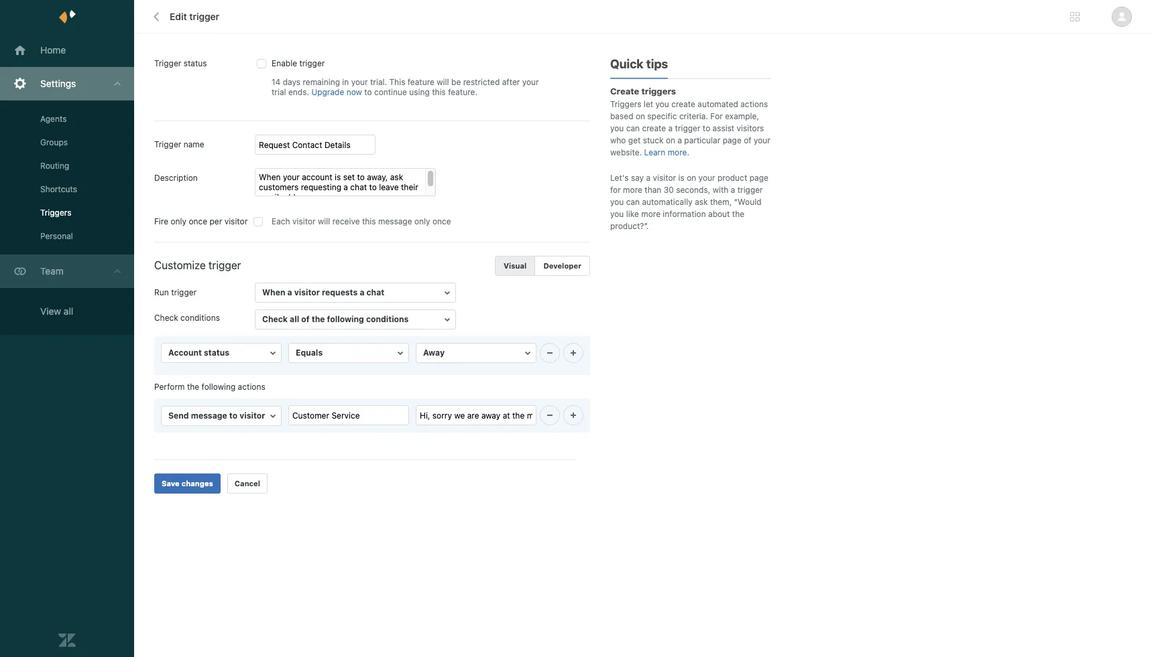 Task type: vqa. For each thing, say whether or not it's contained in the screenshot.
MEET
no



Task type: locate. For each thing, give the bounding box(es) containing it.
check for check all of the following conditions
[[262, 315, 288, 325]]

1 horizontal spatial all
[[290, 315, 299, 325]]

following up send message to visitor
[[202, 382, 236, 392]]

who
[[610, 135, 626, 146]]

check down when on the top
[[262, 315, 288, 325]]

0 horizontal spatial this
[[362, 217, 376, 227]]

more right like
[[641, 209, 661, 219]]

0 horizontal spatial actions
[[238, 382, 265, 392]]

0 horizontal spatial will
[[318, 217, 330, 227]]

to down perform the following actions
[[229, 411, 237, 421]]

1 vertical spatial triggers
[[40, 208, 71, 218]]

2 vertical spatial on
[[687, 173, 696, 183]]

assist
[[713, 123, 735, 133]]

trigger inside triggers let you create automated actions based on specific criteria. for example, you can create a trigger to assist visitors who get stuck on a particular page of your website.
[[675, 123, 701, 133]]

trigger name
[[154, 140, 204, 150]]

all up equals
[[290, 315, 299, 325]]

triggers
[[610, 99, 641, 109], [40, 208, 71, 218]]

get
[[628, 135, 641, 146]]

create
[[671, 99, 695, 109], [642, 123, 666, 133]]

0 vertical spatial status
[[184, 58, 207, 68]]

1 horizontal spatial triggers
[[610, 99, 641, 109]]

of
[[744, 135, 752, 146], [301, 315, 310, 325]]

trigger for enable trigger
[[299, 58, 325, 68]]

1 vertical spatial more
[[623, 185, 642, 195]]

1 vertical spatial will
[[318, 217, 330, 227]]

your up seconds,
[[699, 173, 715, 183]]

1 vertical spatial status
[[204, 348, 229, 358]]

perform the following actions
[[154, 382, 265, 392]]

actions up send message to visitor
[[238, 382, 265, 392]]

0 horizontal spatial conditions
[[180, 313, 220, 323]]

create triggers
[[610, 86, 676, 97]]

message right receive
[[378, 217, 412, 227]]

to for visitor
[[229, 411, 237, 421]]

with
[[713, 185, 729, 195]]

triggers for triggers
[[40, 208, 71, 218]]

stuck
[[643, 135, 664, 146]]

create up stuck
[[642, 123, 666, 133]]

criteria.
[[679, 111, 708, 121]]

let
[[644, 99, 653, 109]]

feature
[[408, 77, 435, 87]]

page inside let's say a visitor is on your product page for more than 30 seconds, with a trigger you can automatically ask them, "would you like more information about the product?".
[[750, 173, 768, 183]]

status
[[184, 58, 207, 68], [204, 348, 229, 358]]

1 vertical spatial the
[[312, 315, 325, 325]]

trigger down edit
[[154, 58, 181, 68]]

1 horizontal spatial will
[[437, 77, 449, 87]]

on right is
[[687, 173, 696, 183]]

will left be
[[437, 77, 449, 87]]

1 horizontal spatial check
[[262, 315, 288, 325]]

a left the chat
[[360, 288, 365, 298]]

based
[[610, 111, 633, 121]]

2 can from the top
[[626, 197, 640, 207]]

learn more link
[[644, 148, 687, 158]]

to for continue
[[364, 87, 372, 97]]

trigger up remaining
[[299, 58, 325, 68]]

0 vertical spatial trigger
[[154, 58, 181, 68]]

more right "learn"
[[668, 148, 687, 158]]

on inside let's say a visitor is on your product page for more than 30 seconds, with a trigger you can automatically ask them, "would you like more information about the product?".
[[687, 173, 696, 183]]

upgrade now to continue using this feature.
[[311, 87, 478, 97]]

visitor right each
[[292, 217, 316, 227]]

developer
[[543, 262, 581, 270]]

0 vertical spatial of
[[744, 135, 752, 146]]

actions inside triggers let you create automated actions based on specific criteria. for example, you can create a trigger to assist visitors who get stuck on a particular page of your website.
[[741, 99, 768, 109]]

2 horizontal spatial to
[[703, 123, 710, 133]]

0 vertical spatial create
[[671, 99, 695, 109]]

the down "would
[[732, 209, 745, 219]]

of down visitors
[[744, 135, 752, 146]]

can up like
[[626, 197, 640, 207]]

of down when a visitor requests a chat on the top left of the page
[[301, 315, 310, 325]]

visitor
[[653, 173, 676, 183], [224, 217, 248, 227], [292, 217, 316, 227], [294, 288, 320, 298], [240, 411, 265, 421]]

your right after
[[522, 77, 539, 87]]

0 horizontal spatial of
[[301, 315, 310, 325]]

only
[[171, 217, 187, 227], [414, 217, 430, 227]]

2 horizontal spatial on
[[687, 173, 696, 183]]

a right when on the top
[[287, 288, 292, 298]]

is
[[678, 173, 685, 183]]

1 only from the left
[[171, 217, 187, 227]]

0 vertical spatial triggers
[[610, 99, 641, 109]]

once
[[189, 217, 207, 227], [433, 217, 451, 227]]

trigger for trigger status
[[154, 58, 181, 68]]

1 horizontal spatial on
[[666, 135, 675, 146]]

message
[[378, 217, 412, 227], [191, 411, 227, 421]]

changes
[[181, 480, 213, 488]]

0 horizontal spatial page
[[723, 135, 742, 146]]

1 vertical spatial can
[[626, 197, 640, 207]]

1 vertical spatial following
[[202, 382, 236, 392]]

1 vertical spatial to
[[703, 123, 710, 133]]

status down edit trigger
[[184, 58, 207, 68]]

0 vertical spatial to
[[364, 87, 372, 97]]

after
[[502, 77, 520, 87]]

1 vertical spatial of
[[301, 315, 310, 325]]

the right perform
[[187, 382, 199, 392]]

to up particular in the right of the page
[[703, 123, 710, 133]]

your down visitors
[[754, 135, 771, 146]]

1 horizontal spatial message
[[378, 217, 412, 227]]

1 horizontal spatial to
[[364, 87, 372, 97]]

0 horizontal spatial create
[[642, 123, 666, 133]]

routing
[[40, 161, 69, 171]]

save
[[162, 480, 180, 488]]

can inside let's say a visitor is on your product page for more than 30 seconds, with a trigger you can automatically ask them, "would you like more information about the product?".
[[626, 197, 640, 207]]

equals
[[296, 348, 323, 358]]

to right now at left top
[[364, 87, 372, 97]]

tips
[[646, 57, 668, 71]]

0 vertical spatial page
[[723, 135, 742, 146]]

1 horizontal spatial following
[[327, 315, 364, 325]]

your
[[351, 77, 368, 87], [522, 77, 539, 87], [754, 135, 771, 146], [699, 173, 715, 183]]

triggers up based
[[610, 99, 641, 109]]

0 horizontal spatial all
[[64, 306, 73, 317]]

developer button
[[535, 256, 590, 276]]

2 horizontal spatial the
[[732, 209, 745, 219]]

0 horizontal spatial message
[[191, 411, 227, 421]]

page
[[723, 135, 742, 146], [750, 173, 768, 183]]

will left receive
[[318, 217, 330, 227]]

page right product
[[750, 173, 768, 183]]

triggers inside triggers let you create automated actions based on specific criteria. for example, you can create a trigger to assist visitors who get stuck on a particular page of your website.
[[610, 99, 641, 109]]

restricted
[[463, 77, 500, 87]]

0 horizontal spatial the
[[187, 382, 199, 392]]

each
[[272, 217, 290, 227]]

message down perform the following actions
[[191, 411, 227, 421]]

feature.
[[448, 87, 478, 97]]

2 once from the left
[[433, 217, 451, 227]]

customize trigger
[[154, 260, 241, 272]]

0 vertical spatial actions
[[741, 99, 768, 109]]

status right the account
[[204, 348, 229, 358]]

description
[[154, 173, 198, 183]]

can
[[626, 123, 640, 133], [626, 197, 640, 207]]

trigger right edit
[[189, 11, 219, 22]]

all right view
[[64, 306, 73, 317]]

this right using
[[432, 87, 446, 97]]

run
[[154, 288, 169, 298]]

to
[[364, 87, 372, 97], [703, 123, 710, 133], [229, 411, 237, 421]]

1 vertical spatial create
[[642, 123, 666, 133]]

the down when a visitor requests a chat on the top left of the page
[[312, 315, 325, 325]]

0 horizontal spatial following
[[202, 382, 236, 392]]

1 vertical spatial page
[[750, 173, 768, 183]]

1 horizontal spatial actions
[[741, 99, 768, 109]]

run trigger
[[154, 288, 197, 298]]

all
[[64, 306, 73, 317], [290, 315, 299, 325]]

cancel button
[[227, 474, 268, 495]]

following
[[327, 315, 364, 325], [202, 382, 236, 392]]

14 days remaining in your trial. this feature will be restricted after your trial ends.
[[272, 77, 539, 97]]

0 horizontal spatial on
[[636, 111, 645, 121]]

check for check conditions
[[154, 313, 178, 323]]

following down requests
[[327, 315, 364, 325]]

receive
[[332, 217, 360, 227]]

1 horizontal spatial only
[[414, 217, 430, 227]]

triggers
[[642, 86, 676, 97]]

1 vertical spatial trigger
[[154, 140, 181, 150]]

on up learn more .
[[666, 135, 675, 146]]

a
[[668, 123, 673, 133], [678, 135, 682, 146], [646, 173, 651, 183], [731, 185, 735, 195], [287, 288, 292, 298], [360, 288, 365, 298]]

can up 'get'
[[626, 123, 640, 133]]

2 vertical spatial more
[[641, 209, 661, 219]]

1 horizontal spatial once
[[433, 217, 451, 227]]

trigger down criteria.
[[675, 123, 701, 133]]

triggers up "personal"
[[40, 208, 71, 218]]

0 horizontal spatial triggers
[[40, 208, 71, 218]]

home
[[40, 44, 66, 56]]

1 horizontal spatial page
[[750, 173, 768, 183]]

trigger
[[154, 58, 181, 68], [154, 140, 181, 150]]

0 horizontal spatial once
[[189, 217, 207, 227]]

check
[[154, 313, 178, 323], [262, 315, 288, 325]]

more down say
[[623, 185, 642, 195]]

0 vertical spatial the
[[732, 209, 745, 219]]

trigger right run
[[171, 288, 197, 298]]

visitors
[[737, 123, 764, 133]]

trigger up "would
[[738, 185, 763, 195]]

1 horizontal spatial of
[[744, 135, 752, 146]]

actions up example,
[[741, 99, 768, 109]]

0 vertical spatial can
[[626, 123, 640, 133]]

trigger inside let's say a visitor is on your product page for more than 30 seconds, with a trigger you can automatically ask them, "would you like more information about the product?".
[[738, 185, 763, 195]]

0 vertical spatial this
[[432, 87, 446, 97]]

1 vertical spatial this
[[362, 217, 376, 227]]

this right receive
[[362, 217, 376, 227]]

will inside 14 days remaining in your trial. this feature will be restricted after your trial ends.
[[437, 77, 449, 87]]

automated
[[698, 99, 738, 109]]

check conditions
[[154, 313, 220, 323]]

1 vertical spatial on
[[666, 135, 675, 146]]

trigger left name
[[154, 140, 181, 150]]

1 horizontal spatial this
[[432, 87, 446, 97]]

a down product
[[731, 185, 735, 195]]

status for account status
[[204, 348, 229, 358]]

page down "assist"
[[723, 135, 742, 146]]

actions
[[741, 99, 768, 109], [238, 382, 265, 392]]

conditions up account status
[[180, 313, 220, 323]]

view all
[[40, 306, 73, 317]]

1 trigger from the top
[[154, 58, 181, 68]]

visual
[[504, 262, 527, 270]]

this
[[389, 77, 405, 87]]

check down run
[[154, 313, 178, 323]]

0 horizontal spatial to
[[229, 411, 237, 421]]

0 vertical spatial will
[[437, 77, 449, 87]]

0 horizontal spatial check
[[154, 313, 178, 323]]

on down let
[[636, 111, 645, 121]]

now
[[346, 87, 362, 97]]

visitor up the 30
[[653, 173, 676, 183]]

0 vertical spatial on
[[636, 111, 645, 121]]

2 trigger from the top
[[154, 140, 181, 150]]

1 can from the top
[[626, 123, 640, 133]]

status for trigger status
[[184, 58, 207, 68]]

2 vertical spatial to
[[229, 411, 237, 421]]

conditions down the chat
[[366, 315, 409, 325]]

trigger
[[189, 11, 219, 22], [299, 58, 325, 68], [675, 123, 701, 133], [738, 185, 763, 195], [209, 260, 241, 272], [171, 288, 197, 298]]

trigger right customize
[[209, 260, 241, 272]]

1 vertical spatial message
[[191, 411, 227, 421]]

create up criteria.
[[671, 99, 695, 109]]

0 vertical spatial message
[[378, 217, 412, 227]]

0 horizontal spatial only
[[171, 217, 187, 227]]

Message text field
[[416, 406, 537, 426]]

you down for
[[610, 197, 624, 207]]



Task type: describe. For each thing, give the bounding box(es) containing it.
your inside triggers let you create automated actions based on specific criteria. for example, you can create a trigger to assist visitors who get stuck on a particular page of your website.
[[754, 135, 771, 146]]

1 horizontal spatial create
[[671, 99, 695, 109]]

trial
[[272, 87, 286, 97]]

trigger for trigger name
[[154, 140, 181, 150]]

create
[[610, 86, 639, 97]]

can inside triggers let you create automated actions based on specific criteria. for example, you can create a trigger to assist visitors who get stuck on a particular page of your website.
[[626, 123, 640, 133]]

for
[[710, 111, 723, 121]]

"would
[[734, 197, 762, 207]]

about
[[708, 209, 730, 219]]

triggers let you create automated actions based on specific criteria. for example, you can create a trigger to assist visitors who get stuck on a particular page of your website.
[[610, 99, 771, 158]]

than
[[645, 185, 661, 195]]

save changes button
[[154, 474, 221, 495]]

14
[[272, 77, 281, 87]]

2 only from the left
[[414, 217, 430, 227]]

edit
[[170, 11, 187, 22]]

a right say
[[646, 173, 651, 183]]

edit trigger
[[170, 11, 219, 22]]

1 horizontal spatial conditions
[[366, 315, 409, 325]]

0 vertical spatial following
[[327, 315, 364, 325]]

trial.
[[370, 77, 387, 87]]

account
[[168, 348, 202, 358]]

when a visitor requests a chat
[[262, 288, 384, 298]]

specific
[[647, 111, 677, 121]]

groups
[[40, 137, 68, 148]]

fire only once per visitor
[[154, 217, 248, 227]]

ask
[[695, 197, 708, 207]]

send
[[168, 411, 189, 421]]

learn more .
[[644, 148, 689, 158]]

to inside triggers let you create automated actions based on specific criteria. for example, you can create a trigger to assist visitors who get stuck on a particular page of your website.
[[703, 123, 710, 133]]

1 vertical spatial actions
[[238, 382, 265, 392]]

requests
[[322, 288, 358, 298]]

all for view
[[64, 306, 73, 317]]

Description text field
[[255, 168, 436, 197]]

visual button
[[495, 256, 535, 276]]

perform
[[154, 382, 185, 392]]

save changes
[[162, 480, 213, 488]]

automatically
[[642, 197, 693, 207]]

you left like
[[610, 209, 624, 219]]

seconds,
[[676, 185, 710, 195]]

visitor down perform the following actions
[[240, 411, 265, 421]]

information
[[663, 209, 706, 219]]

them,
[[710, 197, 732, 207]]

say
[[631, 173, 644, 183]]

your right in at the top left
[[351, 77, 368, 87]]

visitor left requests
[[294, 288, 320, 298]]

visitor right per
[[224, 217, 248, 227]]

cancel
[[235, 480, 260, 488]]

account status
[[168, 348, 229, 358]]

1 horizontal spatial the
[[312, 315, 325, 325]]

a up learn more .
[[678, 135, 682, 146]]

quick
[[610, 57, 644, 71]]

view
[[40, 306, 61, 317]]

a down specific
[[668, 123, 673, 133]]

trigger for run trigger
[[171, 288, 197, 298]]

enable trigger
[[272, 58, 325, 68]]

website.
[[610, 148, 642, 158]]

days
[[283, 77, 300, 87]]

zendesk products image
[[1070, 12, 1080, 21]]

away
[[423, 348, 445, 358]]

send message to visitor
[[168, 411, 265, 421]]

ends.
[[288, 87, 309, 97]]

let's say a visitor is on your product page for more than 30 seconds, with a trigger you can automatically ask them, "would you like more information about the product?".
[[610, 173, 768, 231]]

settings
[[40, 78, 76, 89]]

particular
[[684, 135, 720, 146]]

your inside let's say a visitor is on your product page for more than 30 seconds, with a trigger you can automatically ask them, "would you like more information about the product?".
[[699, 173, 715, 183]]

quick tips
[[610, 57, 668, 71]]

2 vertical spatial the
[[187, 382, 199, 392]]

1 once from the left
[[189, 217, 207, 227]]

team
[[40, 266, 64, 277]]

trigger status
[[154, 58, 207, 68]]

when
[[262, 288, 285, 298]]

let's
[[610, 173, 629, 183]]

check all of the following conditions
[[262, 315, 409, 325]]

for
[[610, 185, 621, 195]]

product?".
[[610, 221, 649, 231]]

continue
[[374, 87, 407, 97]]

upgrade
[[311, 87, 344, 97]]

visitor inside let's say a visitor is on your product page for more than 30 seconds, with a trigger you can automatically ask them, "would you like more information about the product?".
[[653, 173, 676, 183]]

0 vertical spatial more
[[668, 148, 687, 158]]

you up specific
[[656, 99, 669, 109]]

upgrade now link
[[311, 87, 362, 97]]

page inside triggers let you create automated actions based on specific criteria. for example, you can create a trigger to assist visitors who get stuck on a particular page of your website.
[[723, 135, 742, 146]]

trigger for customize trigger
[[209, 260, 241, 272]]

all for check
[[290, 315, 299, 325]]

trigger for edit trigger
[[189, 11, 219, 22]]

example,
[[725, 111, 759, 121]]

name
[[184, 140, 204, 150]]

fire
[[154, 217, 168, 227]]

you up who
[[610, 123, 624, 133]]

personal
[[40, 231, 73, 241]]

in
[[342, 77, 349, 87]]

learn
[[644, 148, 666, 158]]

customize
[[154, 260, 206, 272]]

30
[[664, 185, 674, 195]]

be
[[451, 77, 461, 87]]

.
[[687, 148, 689, 158]]

agents
[[40, 114, 67, 124]]

each visitor will receive this message only once
[[272, 217, 451, 227]]

triggers for triggers let you create automated actions based on specific criteria. for example, you can create a trigger to assist visitors who get stuck on a particular page of your website.
[[610, 99, 641, 109]]

chat
[[367, 288, 384, 298]]

the inside let's say a visitor is on your product page for more than 30 seconds, with a trigger you can automatically ask them, "would you like more information about the product?".
[[732, 209, 745, 219]]

Name of agent text field
[[288, 406, 409, 426]]

of inside triggers let you create automated actions based on specific criteria. for example, you can create a trigger to assist visitors who get stuck on a particular page of your website.
[[744, 135, 752, 146]]

using
[[409, 87, 430, 97]]

Trigger name text field
[[255, 135, 376, 155]]



